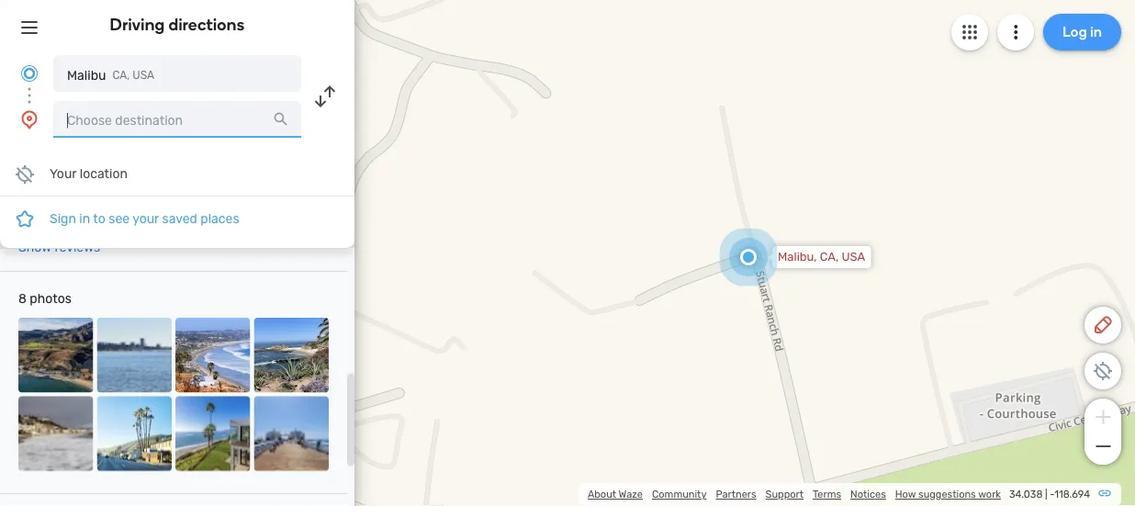 Task type: vqa. For each thing, say whether or not it's contained in the screenshot.
Chinatown, SF driving directions link
no



Task type: locate. For each thing, give the bounding box(es) containing it.
ca, right malibu,
[[820, 250, 839, 264]]

how suggestions work link
[[896, 488, 1002, 501]]

star image
[[14, 208, 36, 230]]

malibu, ca, usa
[[778, 250, 866, 264]]

recenter off image
[[14, 163, 36, 185]]

1 horizontal spatial ca,
[[820, 250, 839, 264]]

ca, right malibu
[[112, 69, 130, 82]]

34.038
[[1010, 488, 1043, 501]]

ca,
[[112, 69, 130, 82], [820, 250, 839, 264]]

image 3 of malibu, malibu image
[[175, 318, 250, 393]]

notices link
[[851, 488, 886, 501]]

about waze link
[[588, 488, 643, 501]]

community link
[[652, 488, 707, 501]]

support link
[[766, 488, 804, 501]]

partners link
[[716, 488, 757, 501]]

show
[[18, 240, 51, 255]]

usa inside malibu ca, usa
[[133, 69, 154, 82]]

malibu
[[67, 68, 106, 83]]

ca, inside malibu ca, usa
[[112, 69, 130, 82]]

0 vertical spatial ca,
[[112, 69, 130, 82]]

0 horizontal spatial usa
[[133, 69, 154, 82]]

community
[[652, 488, 707, 501]]

1 vertical spatial usa
[[842, 250, 866, 264]]

image 1 of malibu, malibu image
[[18, 318, 93, 393]]

usa right malibu,
[[842, 250, 866, 264]]

image 7 of malibu, malibu image
[[175, 397, 250, 472]]

1 horizontal spatial usa
[[842, 250, 866, 264]]

|
[[1046, 488, 1048, 501]]

list box
[[0, 153, 355, 248]]

work
[[979, 488, 1002, 501]]

reviews
[[55, 240, 100, 255]]

image 5 of malibu, malibu image
[[18, 397, 93, 472]]

image 4 of malibu, malibu image
[[254, 318, 329, 393]]

terms
[[813, 488, 842, 501]]

zoom in image
[[1092, 406, 1115, 428]]

show reviews
[[18, 240, 100, 255]]

Choose destination text field
[[53, 101, 301, 138]]

terms link
[[813, 488, 842, 501]]

link image
[[1098, 486, 1113, 501]]

usa down 'driving'
[[133, 69, 154, 82]]

notices
[[851, 488, 886, 501]]

support
[[766, 488, 804, 501]]

image 6 of malibu, malibu image
[[97, 397, 172, 472]]

usa
[[133, 69, 154, 82], [842, 250, 866, 264]]

waze
[[619, 488, 643, 501]]

0 horizontal spatial ca,
[[112, 69, 130, 82]]

about
[[588, 488, 617, 501]]

0 vertical spatial usa
[[133, 69, 154, 82]]

118.694
[[1055, 488, 1091, 501]]

driving
[[110, 15, 165, 34]]

zoom out image
[[1092, 436, 1115, 458]]

1 vertical spatial ca,
[[820, 250, 839, 264]]



Task type: describe. For each thing, give the bounding box(es) containing it.
directions
[[169, 15, 245, 34]]

ca, for malibu
[[112, 69, 130, 82]]

8
[[18, 291, 27, 307]]

malibu,
[[778, 250, 817, 264]]

driving directions
[[110, 15, 245, 34]]

partners
[[716, 488, 757, 501]]

location image
[[18, 108, 40, 130]]

usa for malibu
[[133, 69, 154, 82]]

pencil image
[[1092, 314, 1115, 336]]

suggestions
[[919, 488, 976, 501]]

-
[[1051, 488, 1055, 501]]

current location image
[[18, 62, 40, 85]]

usa for malibu,
[[842, 250, 866, 264]]

ca, for malibu,
[[820, 250, 839, 264]]

about waze community partners support terms notices how suggestions work 34.038 | -118.694
[[588, 488, 1091, 501]]

how
[[896, 488, 916, 501]]

malibu ca, usa
[[67, 68, 154, 83]]

photos
[[30, 291, 71, 307]]

8 photos
[[18, 291, 71, 307]]

image 8 of malibu, malibu image
[[254, 397, 329, 472]]

image 2 of malibu, malibu image
[[97, 318, 172, 393]]



